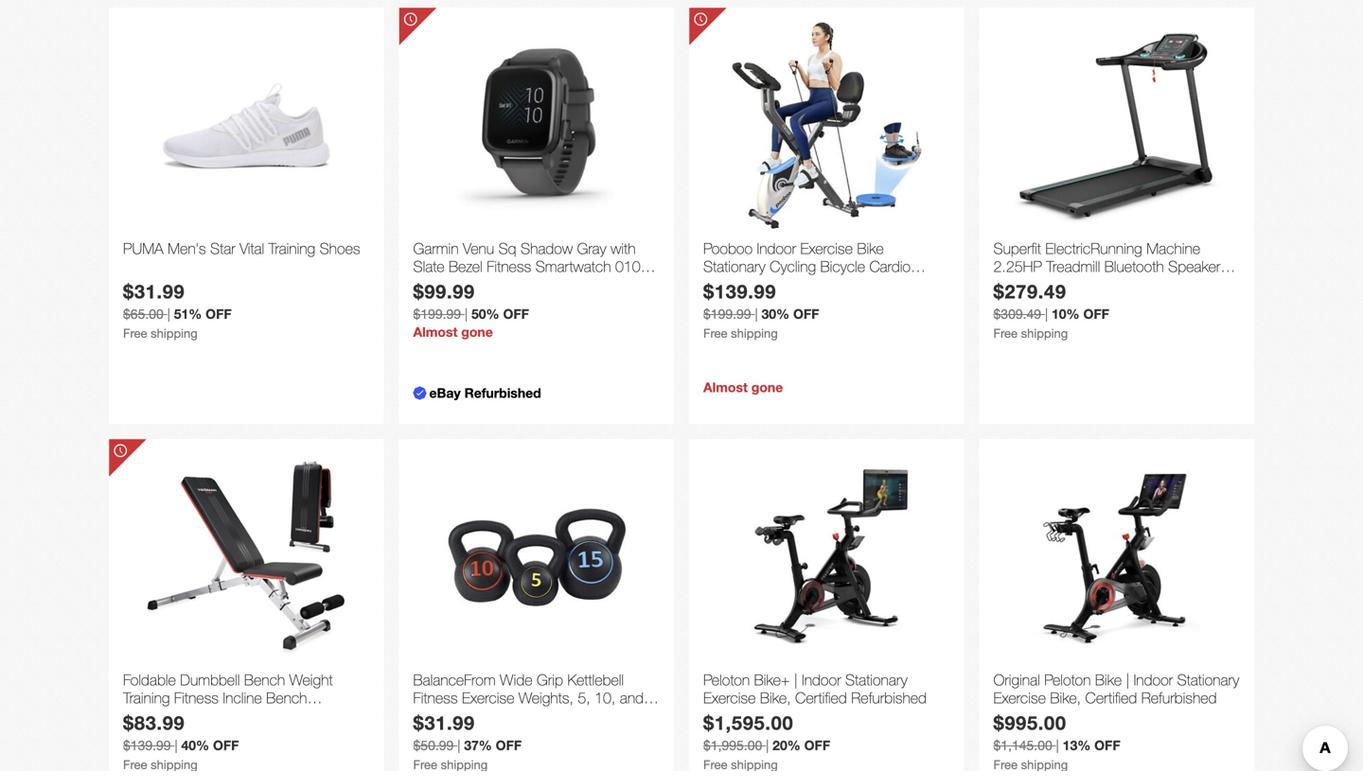 Task type: describe. For each thing, give the bounding box(es) containing it.
balancefrom wide grip kettlebell fitness exercise weights, 5, 10, and 15 pounds link
[[413, 671, 660, 725]]

free for $31.99
[[123, 326, 147, 341]]

puma men's star vital training shoes
[[123, 239, 360, 257]]

off inside the peloton bike+ |  indoor stationary exercise bike, certified refurbished $1,595.00 $1,995.00 | 20% off
[[804, 738, 830, 754]]

men's
[[168, 239, 206, 257]]

13%
[[1063, 738, 1091, 754]]

10%
[[1052, 306, 1080, 322]]

off for $99.99 $199.99 | 50% off almost gone
[[503, 306, 529, 322]]

gray
[[577, 239, 606, 257]]

puma
[[123, 239, 163, 257]]

fitness inside foldable dumbbell bench weight training fitness incline bench adjustable workout
[[174, 689, 219, 707]]

bluetooth
[[1104, 258, 1164, 276]]

incline
[[223, 689, 262, 707]]

shipping for $139.99
[[731, 326, 778, 341]]

smartwatch
[[535, 258, 611, 276]]

2.25hp
[[993, 258, 1042, 276]]

training for $83.99
[[123, 689, 170, 707]]

20%
[[773, 738, 801, 754]]

puma men's star vital training shoes link
[[123, 239, 370, 280]]

fitness inside pooboo indoor exercise bike stationary cycling bicycle cardio fitness workout
[[703, 276, 748, 294]]

exercise inside the peloton bike+ |  indoor stationary exercise bike, certified refurbished $1,595.00 $1,995.00 | 20% off
[[703, 689, 756, 707]]

indoor inside the peloton bike+ |  indoor stationary exercise bike, certified refurbished $1,595.00 $1,995.00 | 20% off
[[802, 671, 841, 689]]

certified inside original peloton bike |  indoor stationary exercise bike, certified refurbished $995.00 $1,145.00 | 13% off
[[1085, 689, 1137, 707]]

15
[[413, 707, 430, 725]]

fitness inside balancefrom wide grip kettlebell fitness exercise weights, 5, 10, and 15 pounds
[[413, 689, 458, 707]]

bench down weight
[[266, 689, 307, 707]]

$139.99 $199.99 | 30% off free shipping
[[703, 280, 819, 341]]

bench up incline
[[244, 671, 285, 689]]

| for $83.99 $139.99 | 40% off
[[175, 738, 178, 754]]

00
[[461, 276, 477, 294]]

workout for $139.99
[[752, 276, 804, 294]]

wide
[[500, 671, 533, 689]]

vital
[[240, 239, 264, 257]]

$279.49
[[993, 280, 1066, 303]]

$139.99 inside '$139.99 $199.99 | 30% off free shipping'
[[703, 280, 776, 303]]

foldable
[[123, 671, 176, 689]]

| for $279.49 $309.49 | 10% off free shipping
[[1045, 306, 1048, 322]]

slate
[[413, 258, 444, 276]]

stationary for $1,595.00
[[845, 671, 907, 689]]

off for $83.99 $139.99 | 40% off
[[213, 738, 239, 754]]

pounds
[[434, 707, 482, 725]]

bike+
[[754, 671, 790, 689]]

$31.99 $50.99 | 37% off
[[413, 712, 522, 754]]

$279.49 $309.49 | 10% off free shipping
[[993, 280, 1109, 341]]

shoes
[[320, 239, 360, 257]]

$199.99 for $99.99
[[413, 306, 461, 322]]

$83.99
[[123, 712, 185, 735]]

50%
[[471, 306, 499, 322]]

$99.99
[[413, 280, 475, 303]]

1 vertical spatial almost
[[703, 380, 748, 395]]

$99.99 $199.99 | 50% off almost gone
[[413, 280, 529, 340]]

and
[[620, 689, 644, 707]]

free for $139.99
[[703, 326, 727, 341]]

electricrunning
[[1045, 239, 1142, 257]]

stationary inside original peloton bike |  indoor stationary exercise bike, certified refurbished $995.00 $1,145.00 | 13% off
[[1177, 671, 1239, 689]]

foldable dumbbell bench weight training fitness incline bench adjustable workout
[[123, 671, 333, 725]]

superfit
[[993, 239, 1041, 257]]

$31.99 for balancefrom wide grip kettlebell fitness exercise weights, 5, 10, and 15 pounds
[[413, 712, 475, 735]]

off for $279.49 $309.49 | 10% off free shipping
[[1083, 306, 1109, 322]]

$1,995.00
[[703, 738, 762, 754]]

| for peloton bike+ |  indoor stationary exercise bike, certified refurbished $1,595.00 $1,995.00 | 20% off
[[794, 671, 798, 689]]

venu
[[463, 239, 494, 257]]

off for $31.99 $65.00 | 51% off free shipping
[[206, 306, 232, 322]]

original
[[993, 671, 1040, 689]]

$83.99 $139.99 | 40% off
[[123, 712, 239, 754]]

cycling
[[770, 258, 816, 276]]

control
[[1025, 276, 1070, 294]]

balancefrom wide grip kettlebell fitness exercise weights, 5, 10, and 15 pounds
[[413, 671, 644, 725]]

garmin
[[413, 239, 459, 257]]

pooboo indoor exercise bike stationary cycling bicycle cardio fitness workout
[[703, 239, 911, 294]]

02427-
[[413, 276, 461, 294]]



Task type: vqa. For each thing, say whether or not it's contained in the screenshot.
Tribal
no



Task type: locate. For each thing, give the bounding box(es) containing it.
$1,595.00
[[703, 712, 793, 735]]

fitness down 'pooboo'
[[703, 276, 748, 294]]

fitness down sq
[[487, 258, 531, 276]]

1 vertical spatial training
[[123, 689, 170, 707]]

2 horizontal spatial free
[[993, 326, 1018, 341]]

bike, inside original peloton bike |  indoor stationary exercise bike, certified refurbished $995.00 $1,145.00 | 13% off
[[1050, 689, 1081, 707]]

$199.99 inside '$139.99 $199.99 | 30% off free shipping'
[[703, 306, 751, 322]]

$31.99 $65.00 | 51% off free shipping
[[123, 280, 232, 341]]

certified
[[795, 689, 847, 707], [1085, 689, 1137, 707]]

almost down '$139.99 $199.99 | 30% off free shipping'
[[703, 380, 748, 395]]

0 horizontal spatial gone
[[461, 324, 493, 340]]

training down foldable
[[123, 689, 170, 707]]

bike, down bike+
[[760, 689, 791, 707]]

$31.99 for puma men's star vital training shoes
[[123, 280, 185, 303]]

off right 13%
[[1094, 738, 1120, 754]]

with
[[611, 239, 636, 257]]

2 certified from the left
[[1085, 689, 1137, 707]]

$31.99 inside $31.99 $50.99 | 37% off
[[413, 712, 475, 735]]

sq
[[498, 239, 516, 257]]

peloton inside the peloton bike+ |  indoor stationary exercise bike, certified refurbished $1,595.00 $1,995.00 | 20% off
[[703, 671, 750, 689]]

2 peloton from the left
[[1044, 671, 1091, 689]]

3 shipping from the left
[[1021, 326, 1068, 341]]

2 horizontal spatial stationary
[[1177, 671, 1239, 689]]

cardio
[[869, 258, 911, 276]]

| inside $31.99 $65.00 | 51% off free shipping
[[167, 306, 170, 322]]

foldable dumbbell bench weight training fitness incline bench adjustable workout link
[[123, 671, 370, 725]]

gone
[[461, 324, 493, 340], [751, 380, 783, 395]]

free for $279.49
[[993, 326, 1018, 341]]

exercise down original
[[993, 689, 1046, 707]]

free
[[123, 326, 147, 341], [703, 326, 727, 341], [993, 326, 1018, 341]]

1 shipping from the left
[[151, 326, 198, 341]]

peloton inside original peloton bike |  indoor stationary exercise bike, certified refurbished $995.00 $1,145.00 | 13% off
[[1044, 671, 1091, 689]]

certified up 13%
[[1085, 689, 1137, 707]]

almost
[[413, 324, 458, 340], [703, 380, 748, 395]]

|
[[167, 306, 170, 322], [465, 306, 468, 322], [755, 306, 758, 322], [1045, 306, 1048, 322], [794, 671, 798, 689], [1126, 671, 1129, 689], [175, 738, 178, 754], [457, 738, 460, 754], [766, 738, 769, 754], [1056, 738, 1059, 754]]

bike, up $995.00
[[1050, 689, 1081, 707]]

1 vertical spatial $31.99
[[413, 712, 475, 735]]

off right 37%
[[496, 738, 522, 754]]

bike right original
[[1095, 671, 1122, 689]]

certified up 20%
[[795, 689, 847, 707]]

superfit electricrunning machine 2.25hp treadmill bluetooth speaker app control
[[993, 239, 1220, 294]]

off inside original peloton bike |  indoor stationary exercise bike, certified refurbished $995.00 $1,145.00 | 13% off
[[1094, 738, 1120, 754]]

1 vertical spatial workout
[[193, 707, 245, 725]]

1 horizontal spatial bike,
[[1050, 689, 1081, 707]]

bezel
[[449, 258, 483, 276]]

off right 50%
[[503, 306, 529, 322]]

$139.99 down $83.99 at the left bottom
[[123, 738, 171, 754]]

2 horizontal spatial shipping
[[1021, 326, 1068, 341]]

0 horizontal spatial workout
[[193, 707, 245, 725]]

1 vertical spatial gone
[[751, 380, 783, 395]]

$199.99
[[413, 306, 461, 322], [703, 306, 751, 322]]

0 horizontal spatial $31.99
[[123, 280, 185, 303]]

free up 'almost gone'
[[703, 326, 727, 341]]

| inside $279.49 $309.49 | 10% off free shipping
[[1045, 306, 1048, 322]]

almost gone
[[703, 380, 783, 395]]

exercise inside original peloton bike |  indoor stationary exercise bike, certified refurbished $995.00 $1,145.00 | 13% off
[[993, 689, 1046, 707]]

2 shipping from the left
[[731, 326, 778, 341]]

1 $199.99 from the left
[[413, 306, 461, 322]]

| inside $99.99 $199.99 | 50% off almost gone
[[465, 306, 468, 322]]

bike, inside the peloton bike+ |  indoor stationary exercise bike, certified refurbished $1,595.00 $1,995.00 | 20% off
[[760, 689, 791, 707]]

1 bike, from the left
[[760, 689, 791, 707]]

bike up the cardio
[[857, 239, 884, 257]]

exercise down wide
[[462, 689, 514, 707]]

shipping inside '$139.99 $199.99 | 30% off free shipping'
[[731, 326, 778, 341]]

bike inside original peloton bike |  indoor stationary exercise bike, certified refurbished $995.00 $1,145.00 | 13% off
[[1095, 671, 1122, 689]]

exercise up bicycle
[[800, 239, 853, 257]]

1 horizontal spatial free
[[703, 326, 727, 341]]

1 horizontal spatial workout
[[752, 276, 804, 294]]

gone inside $99.99 $199.99 | 50% off almost gone
[[461, 324, 493, 340]]

$139.99 up 30%
[[703, 280, 776, 303]]

speaker
[[1168, 258, 1220, 276]]

workout down cycling
[[752, 276, 804, 294]]

$50.99
[[413, 738, 454, 754]]

pooboo indoor exercise bike stationary cycling bicycle cardio fitness workout link
[[703, 239, 950, 294]]

1 horizontal spatial refurbished
[[851, 689, 927, 707]]

| inside $83.99 $139.99 | 40% off
[[175, 738, 178, 754]]

$139.99 inside $83.99 $139.99 | 40% off
[[123, 738, 171, 754]]

free inside '$139.99 $199.99 | 30% off free shipping'
[[703, 326, 727, 341]]

peloton
[[703, 671, 750, 689], [1044, 671, 1091, 689]]

refurbished inside the peloton bike+ |  indoor stationary exercise bike, certified refurbished $1,595.00 $1,995.00 | 20% off
[[851, 689, 927, 707]]

off inside $83.99 $139.99 | 40% off
[[213, 738, 239, 754]]

$199.99 left 30%
[[703, 306, 751, 322]]

fitness up the 15
[[413, 689, 458, 707]]

app
[[993, 276, 1020, 294]]

30%
[[762, 306, 790, 322]]

0 vertical spatial workout
[[752, 276, 804, 294]]

kettlebell
[[567, 671, 624, 689]]

superfit electricrunning machine 2.25hp treadmill bluetooth speaker app control link
[[993, 239, 1240, 294]]

0 horizontal spatial almost
[[413, 324, 458, 340]]

training right vital
[[269, 239, 315, 257]]

0 horizontal spatial peloton
[[703, 671, 750, 689]]

$31.99 up $50.99
[[413, 712, 475, 735]]

$31.99 inside $31.99 $65.00 | 51% off free shipping
[[123, 280, 185, 303]]

workout inside pooboo indoor exercise bike stationary cycling bicycle cardio fitness workout
[[752, 276, 804, 294]]

shipping for $31.99
[[151, 326, 198, 341]]

off for $139.99 $199.99 | 30% off free shipping
[[793, 306, 819, 322]]

| for $31.99 $50.99 | 37% off
[[457, 738, 460, 754]]

free down $65.00
[[123, 326, 147, 341]]

certified inside the peloton bike+ |  indoor stationary exercise bike, certified refurbished $1,595.00 $1,995.00 | 20% off
[[795, 689, 847, 707]]

shipping down 10%
[[1021, 326, 1068, 341]]

indoor
[[757, 239, 796, 257], [802, 671, 841, 689], [1134, 671, 1173, 689]]

1 horizontal spatial indoor
[[802, 671, 841, 689]]

5,
[[578, 689, 590, 707]]

off inside $31.99 $65.00 | 51% off free shipping
[[206, 306, 232, 322]]

training for $31.99
[[269, 239, 315, 257]]

51%
[[174, 306, 202, 322]]

0 vertical spatial gone
[[461, 324, 493, 340]]

grip
[[537, 671, 563, 689]]

shipping inside $279.49 $309.49 | 10% off free shipping
[[1021, 326, 1068, 341]]

3 free from the left
[[993, 326, 1018, 341]]

0 horizontal spatial $139.99
[[123, 738, 171, 754]]

1 horizontal spatial certified
[[1085, 689, 1137, 707]]

2 horizontal spatial refurbished
[[1141, 689, 1217, 707]]

1 free from the left
[[123, 326, 147, 341]]

free inside $279.49 $309.49 | 10% off free shipping
[[993, 326, 1018, 341]]

fitness inside garmin venu sq shadow gray with slate bezel fitness smartwatch 010- 02427-00
[[487, 258, 531, 276]]

dumbbell
[[180, 671, 240, 689]]

star
[[210, 239, 235, 257]]

1 horizontal spatial bike
[[1095, 671, 1122, 689]]

| inside '$139.99 $199.99 | 30% off free shipping'
[[755, 306, 758, 322]]

peloton bike+ |  indoor stationary exercise bike, certified refurbished link
[[703, 671, 950, 712]]

exercise up $1,595.00
[[703, 689, 756, 707]]

refurbished inside original peloton bike |  indoor stationary exercise bike, certified refurbished $995.00 $1,145.00 | 13% off
[[1141, 689, 1217, 707]]

0 horizontal spatial stationary
[[703, 258, 766, 276]]

0 horizontal spatial training
[[123, 689, 170, 707]]

0 vertical spatial training
[[269, 239, 315, 257]]

bike,
[[760, 689, 791, 707], [1050, 689, 1081, 707]]

$995.00
[[993, 712, 1066, 735]]

original peloton bike |  indoor stationary exercise bike, certified refurbished $995.00 $1,145.00 | 13% off
[[993, 671, 1239, 754]]

free inside $31.99 $65.00 | 51% off free shipping
[[123, 326, 147, 341]]

37%
[[464, 738, 492, 754]]

training inside foldable dumbbell bench weight training fitness incline bench adjustable workout
[[123, 689, 170, 707]]

gone down 50%
[[461, 324, 493, 340]]

2 horizontal spatial indoor
[[1134, 671, 1173, 689]]

peloton bike+ |  indoor stationary exercise bike, certified refurbished $1,595.00 $1,995.00 | 20% off
[[703, 671, 927, 754]]

2 free from the left
[[703, 326, 727, 341]]

exercise inside pooboo indoor exercise bike stationary cycling bicycle cardio fitness workout
[[800, 239, 853, 257]]

0 horizontal spatial refurbished
[[464, 385, 541, 401]]

1 certified from the left
[[795, 689, 847, 707]]

off for $31.99 $50.99 | 37% off
[[496, 738, 522, 754]]

0 horizontal spatial bike
[[857, 239, 884, 257]]

40%
[[181, 738, 209, 754]]

0 vertical spatial $139.99
[[703, 280, 776, 303]]

1 horizontal spatial shipping
[[731, 326, 778, 341]]

peloton right original
[[1044, 671, 1091, 689]]

10,
[[595, 689, 616, 707]]

balancefrom
[[413, 671, 496, 689]]

0 horizontal spatial certified
[[795, 689, 847, 707]]

shipping for $279.49
[[1021, 326, 1068, 341]]

010-
[[615, 258, 646, 276]]

| inside $31.99 $50.99 | 37% off
[[457, 738, 460, 754]]

original peloton bike |  indoor stationary exercise bike, certified refurbished link
[[993, 671, 1240, 712]]

0 vertical spatial bike
[[857, 239, 884, 257]]

off inside $31.99 $50.99 | 37% off
[[496, 738, 522, 754]]

1 horizontal spatial gone
[[751, 380, 783, 395]]

1 vertical spatial $139.99
[[123, 738, 171, 754]]

$139.99
[[703, 280, 776, 303], [123, 738, 171, 754]]

0 horizontal spatial bike,
[[760, 689, 791, 707]]

shipping down 51%
[[151, 326, 198, 341]]

shipping inside $31.99 $65.00 | 51% off free shipping
[[151, 326, 198, 341]]

weight
[[289, 671, 333, 689]]

adjustable
[[123, 707, 188, 725]]

indoor inside original peloton bike |  indoor stationary exercise bike, certified refurbished $995.00 $1,145.00 | 13% off
[[1134, 671, 1173, 689]]

machine
[[1147, 239, 1200, 257]]

indoor inside pooboo indoor exercise bike stationary cycling bicycle cardio fitness workout
[[757, 239, 796, 257]]

0 vertical spatial almost
[[413, 324, 458, 340]]

ebay refurbished
[[429, 385, 541, 401]]

1 vertical spatial bike
[[1095, 671, 1122, 689]]

shadow
[[521, 239, 573, 257]]

treadmill
[[1046, 258, 1100, 276]]

1 horizontal spatial peloton
[[1044, 671, 1091, 689]]

off
[[206, 306, 232, 322], [503, 306, 529, 322], [793, 306, 819, 322], [1083, 306, 1109, 322], [213, 738, 239, 754], [496, 738, 522, 754], [804, 738, 830, 754], [1094, 738, 1120, 754]]

$199.99 for $139.99
[[703, 306, 751, 322]]

almost down $99.99 on the top left of page
[[413, 324, 458, 340]]

gone down 30%
[[751, 380, 783, 395]]

1 horizontal spatial stationary
[[845, 671, 907, 689]]

workout
[[752, 276, 804, 294], [193, 707, 245, 725]]

1 horizontal spatial $139.99
[[703, 280, 776, 303]]

weights,
[[519, 689, 574, 707]]

pooboo
[[703, 239, 753, 257]]

$309.49
[[993, 306, 1041, 322]]

stationary inside the peloton bike+ |  indoor stationary exercise bike, certified refurbished $1,595.00 $1,995.00 | 20% off
[[845, 671, 907, 689]]

workout inside foldable dumbbell bench weight training fitness incline bench adjustable workout
[[193, 707, 245, 725]]

off right 40%
[[213, 738, 239, 754]]

2 $199.99 from the left
[[703, 306, 751, 322]]

refurbished
[[464, 385, 541, 401], [851, 689, 927, 707], [1141, 689, 1217, 707]]

| for $139.99 $199.99 | 30% off free shipping
[[755, 306, 758, 322]]

$31.99 up $65.00
[[123, 280, 185, 303]]

almost inside $99.99 $199.99 | 50% off almost gone
[[413, 324, 458, 340]]

1 horizontal spatial $31.99
[[413, 712, 475, 735]]

stationary
[[703, 258, 766, 276], [845, 671, 907, 689], [1177, 671, 1239, 689]]

1 peloton from the left
[[703, 671, 750, 689]]

0 horizontal spatial indoor
[[757, 239, 796, 257]]

0 horizontal spatial $199.99
[[413, 306, 461, 322]]

ebay
[[429, 385, 461, 401]]

1 horizontal spatial almost
[[703, 380, 748, 395]]

off inside $99.99 $199.99 | 50% off almost gone
[[503, 306, 529, 322]]

off right 20%
[[804, 738, 830, 754]]

exercise
[[800, 239, 853, 257], [462, 689, 514, 707], [703, 689, 756, 707], [993, 689, 1046, 707]]

off right 51%
[[206, 306, 232, 322]]

off inside '$139.99 $199.99 | 30% off free shipping'
[[793, 306, 819, 322]]

off inside $279.49 $309.49 | 10% off free shipping
[[1083, 306, 1109, 322]]

bench
[[244, 671, 285, 689], [266, 689, 307, 707]]

off right 10%
[[1083, 306, 1109, 322]]

2 bike, from the left
[[1050, 689, 1081, 707]]

0 horizontal spatial shipping
[[151, 326, 198, 341]]

stationary for workout
[[703, 258, 766, 276]]

stationary inside pooboo indoor exercise bike stationary cycling bicycle cardio fitness workout
[[703, 258, 766, 276]]

workout for $83.99
[[193, 707, 245, 725]]

shipping
[[151, 326, 198, 341], [731, 326, 778, 341], [1021, 326, 1068, 341]]

bicycle
[[820, 258, 865, 276]]

1 horizontal spatial $199.99
[[703, 306, 751, 322]]

garmin venu sq shadow gray with slate bezel fitness smartwatch 010- 02427-00
[[413, 239, 646, 294]]

0 horizontal spatial free
[[123, 326, 147, 341]]

$65.00
[[123, 306, 164, 322]]

bike inside pooboo indoor exercise bike stationary cycling bicycle cardio fitness workout
[[857, 239, 884, 257]]

exercise inside balancefrom wide grip kettlebell fitness exercise weights, 5, 10, and 15 pounds
[[462, 689, 514, 707]]

$1,145.00
[[993, 738, 1052, 754]]

$199.99 down $99.99 on the top left of page
[[413, 306, 461, 322]]

garmin venu sq shadow gray with slate bezel fitness smartwatch 010- 02427-00 link
[[413, 239, 660, 294]]

peloton left bike+
[[703, 671, 750, 689]]

shipping down 30%
[[731, 326, 778, 341]]

workout down incline
[[193, 707, 245, 725]]

free down $309.49
[[993, 326, 1018, 341]]

0 vertical spatial $31.99
[[123, 280, 185, 303]]

training
[[269, 239, 315, 257], [123, 689, 170, 707]]

| for $99.99 $199.99 | 50% off almost gone
[[465, 306, 468, 322]]

$199.99 inside $99.99 $199.99 | 50% off almost gone
[[413, 306, 461, 322]]

fitness down dumbbell
[[174, 689, 219, 707]]

| for $31.99 $65.00 | 51% off free shipping
[[167, 306, 170, 322]]

off right 30%
[[793, 306, 819, 322]]

1 horizontal spatial training
[[269, 239, 315, 257]]



